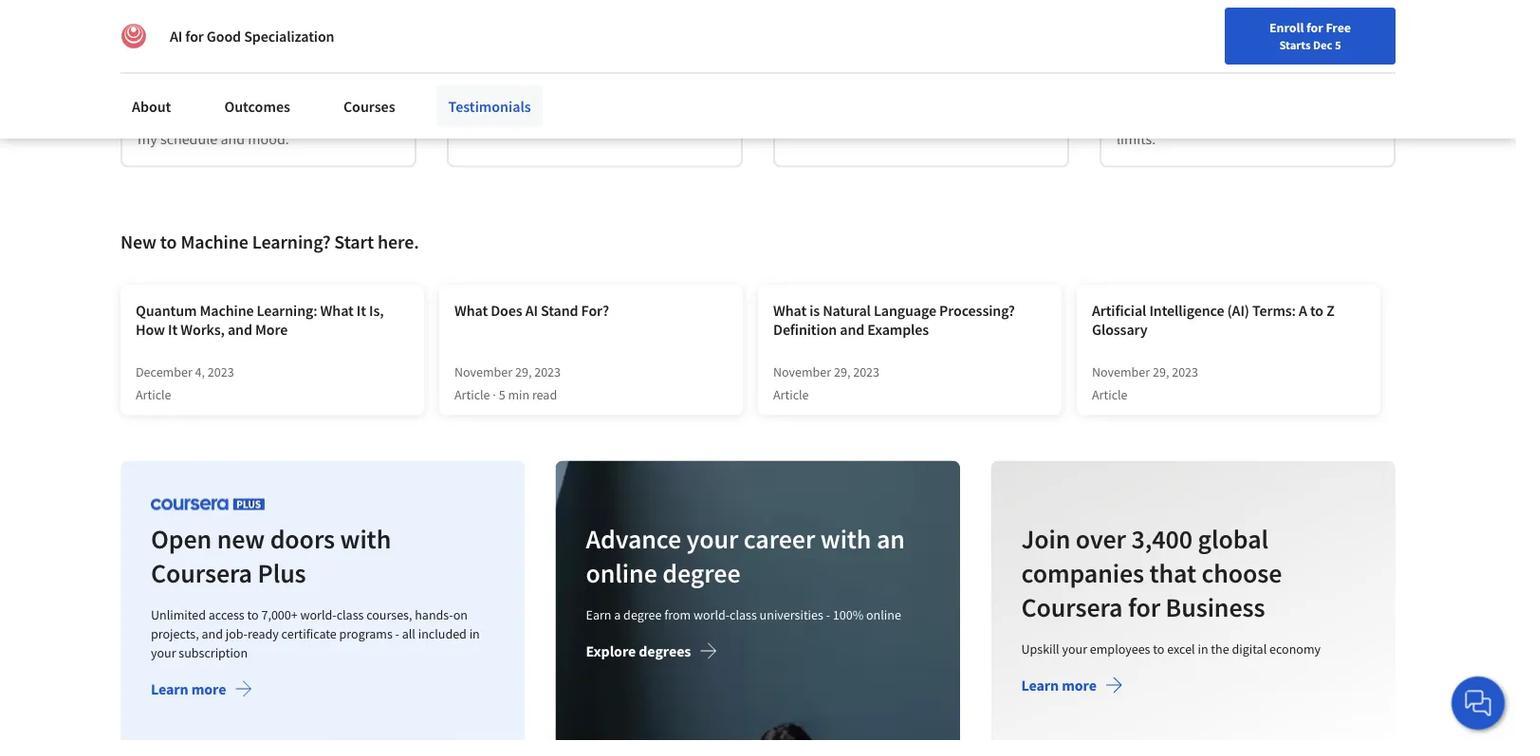 Task type: locate. For each thing, give the bounding box(es) containing it.
that down 3,400
[[1150, 556, 1197, 589]]

degree up earn a degree from world-class universities - 100% online
[[663, 556, 741, 589]]

1 horizontal spatial learn more link
[[1022, 676, 1123, 699]]

article down definition
[[774, 386, 809, 403]]

4 2023 from the left
[[1172, 363, 1199, 380]]

1 horizontal spatial learn
[[1260, 107, 1293, 126]]

the right applied
[[579, 61, 600, 80]]

more down the employees
[[1062, 676, 1097, 695]]

"learning
[[1117, 61, 1179, 80]]

2023 down the examples
[[853, 363, 880, 380]]

machine left "more"
[[200, 301, 254, 320]]

to
[[212, 61, 225, 80], [630, 84, 643, 103], [904, 107, 917, 126], [1244, 107, 1257, 126], [160, 230, 177, 253], [1311, 301, 1324, 320], [247, 606, 259, 623], [1153, 640, 1165, 657]]

much
[[1215, 84, 1252, 103]]

0 vertical spatial the
[[579, 61, 600, 80]]

online down advance
[[586, 556, 658, 589]]

29, down intelligence
[[1153, 363, 1170, 380]]

class for universities
[[730, 606, 757, 623]]

what inside the what is natural language processing? definition and examples
[[774, 301, 807, 320]]

min
[[508, 386, 530, 403]]

job-
[[226, 625, 248, 642]]

learning:
[[257, 301, 317, 320]]

for inside enroll for free starts dec 5
[[1307, 19, 1324, 36]]

able
[[181, 61, 209, 80]]

intelligence
[[1150, 301, 1225, 320]]

article down glossary
[[1092, 386, 1128, 403]]

0 horizontal spatial learn
[[246, 107, 279, 126]]

for left good at the top of the page
[[185, 27, 204, 46]]

online
[[586, 556, 658, 589], [867, 606, 902, 623]]

1 article from the left
[[136, 386, 171, 403]]

0 vertical spatial that
[[991, 61, 1017, 80]]

article inside november 29, 2023 article · 5 min read
[[455, 386, 490, 403]]

0 horizontal spatial i
[[214, 107, 218, 126]]

project
[[494, 107, 539, 126]]

coursera down open
[[151, 556, 252, 589]]

specialization
[[244, 27, 335, 46]]

november inside november 29, 2023 article · 5 min read
[[455, 363, 513, 380]]

at inside "i directly applied the concepts and skills i learned from my courses to an exciting new project at work."
[[542, 107, 555, 126]]

and inside the what is natural language processing? definition and examples
[[840, 320, 865, 339]]

2023 up 'read' at the bottom of page
[[535, 363, 561, 380]]

for
[[1307, 19, 1324, 36], [185, 27, 204, 46], [1128, 590, 1161, 623]]

learn down has
[[246, 107, 279, 126]]

a
[[1299, 301, 1308, 320]]

1 horizontal spatial november 29, 2023 article
[[1092, 363, 1199, 403]]

from down applied
[[523, 84, 553, 103]]

1 29, from the left
[[515, 363, 532, 380]]

that
[[991, 61, 1017, 80], [1150, 556, 1197, 589]]

universities
[[760, 606, 824, 623]]

2 horizontal spatial an
[[877, 522, 905, 555]]

join
[[1022, 522, 1071, 555]]

the right the of
[[806, 107, 827, 126]]

in right included on the bottom of page
[[469, 625, 480, 642]]

1 horizontal spatial an
[[646, 84, 662, 103]]

1 horizontal spatial that
[[1150, 556, 1197, 589]]

in inside unlimited access to 7,000+ world-class courses, hands-on projects, and job-ready certificate programs - all included in your subscription
[[469, 625, 480, 642]]

2023 inside november 29, 2023 article · 5 min read
[[535, 363, 561, 380]]

1 horizontal spatial from
[[665, 606, 691, 623]]

0 horizontal spatial from
[[523, 84, 553, 103]]

it left is,
[[357, 301, 366, 320]]

i left can
[[214, 107, 218, 126]]

in
[[469, 625, 480, 642], [1198, 640, 1209, 657]]

coursera inside open new doors with coursera plus
[[151, 556, 252, 589]]

your left the career
[[687, 522, 739, 555]]

my inside "when i need courses on topics that my university doesn't offer, coursera is one of the best places to go."
[[1020, 61, 1039, 80]]

to up rhythm
[[212, 61, 225, 80]]

what left does
[[455, 301, 488, 320]]

1 horizontal spatial in
[[1198, 640, 1209, 657]]

and inside quantum machine learning: what it is, how it works, and more
[[228, 320, 252, 339]]

that inside join over 3,400 global companies that choose coursera for business
[[1150, 556, 1197, 589]]

enroll for free starts dec 5
[[1270, 19, 1351, 52]]

learn inside "learning isn't just about being better at your job: it's so much more than that. coursera allows me to learn without limits."
[[1260, 107, 1293, 126]]

0 horizontal spatial is
[[810, 301, 820, 320]]

coursera image
[[23, 15, 143, 46]]

to left excel
[[1153, 640, 1165, 657]]

your
[[1117, 84, 1146, 103], [687, 522, 739, 555], [1062, 640, 1088, 657], [151, 644, 176, 661]]

0 horizontal spatial an
[[308, 84, 324, 103]]

1 world- from the left
[[300, 606, 337, 623]]

2 horizontal spatial more
[[1255, 84, 1288, 103]]

an inside "to be able to take courses at my own pace and rhythm has been an amazing experience. i can learn whenever it fits my schedule and mood."
[[308, 84, 324, 103]]

- inside unlimited access to 7,000+ world-class courses, hands-on projects, and job-ready certificate programs - all included in your subscription
[[395, 625, 400, 642]]

1 horizontal spatial world-
[[694, 606, 730, 623]]

and up subscription
[[202, 625, 223, 642]]

5 for dec
[[1335, 37, 1342, 52]]

and
[[663, 61, 688, 80], [171, 84, 195, 103], [221, 129, 245, 148], [228, 320, 252, 339], [840, 320, 865, 339], [202, 625, 223, 642]]

been
[[273, 84, 305, 103]]

and up exciting
[[663, 61, 688, 80]]

learn
[[1022, 676, 1059, 695], [151, 679, 189, 698]]

from up degrees
[[665, 606, 691, 623]]

to inside "to be able to take courses at my own pace and rhythm has been an amazing experience. i can learn whenever it fits my schedule and mood."
[[212, 61, 225, 80]]

1 vertical spatial is
[[810, 301, 820, 320]]

learn more down subscription
[[151, 679, 226, 698]]

0 vertical spatial online
[[586, 556, 658, 589]]

article left ·
[[455, 386, 490, 403]]

0 vertical spatial -
[[826, 606, 831, 623]]

outcomes link
[[213, 85, 302, 127]]

1 horizontal spatial november
[[774, 363, 832, 380]]

i left need
[[836, 61, 840, 80]]

2 what from the left
[[455, 301, 488, 320]]

29,
[[515, 363, 532, 380], [834, 363, 851, 380], [1153, 363, 1170, 380]]

need
[[843, 61, 875, 80]]

with right 'doors'
[[340, 522, 391, 555]]

"to be able to take courses at my own pace and rhythm has been an amazing experience. i can learn whenever it fits my schedule and mood."
[[138, 61, 381, 148]]

2 horizontal spatial at
[[1359, 61, 1372, 80]]

exciting
[[665, 84, 715, 103]]

5 inside enroll for free starts dec 5
[[1335, 37, 1342, 52]]

0 horizontal spatial in
[[469, 625, 480, 642]]

1 horizontal spatial class
[[730, 606, 757, 623]]

0 vertical spatial degree
[[663, 556, 741, 589]]

1 with from the left
[[340, 522, 391, 555]]

your right upskill
[[1062, 640, 1088, 657]]

2 horizontal spatial 29,
[[1153, 363, 1170, 380]]

in right excel
[[1198, 640, 1209, 657]]

1 class from the left
[[337, 606, 364, 623]]

2023 right 4,
[[208, 363, 234, 380]]

5 right ·
[[499, 386, 505, 403]]

online right 100%
[[867, 606, 902, 623]]

learn inside "to be able to take courses at my own pace and rhythm has been an amazing experience. i can learn whenever it fits my schedule and mood."
[[246, 107, 279, 126]]

1 learn from the left
[[246, 107, 279, 126]]

november 29, 2023 article · 5 min read
[[455, 363, 561, 403]]

5 right dec
[[1335, 37, 1342, 52]]

1 horizontal spatial -
[[826, 606, 831, 623]]

article for quantum machine learning: what it is, how it works, and more
[[136, 386, 171, 403]]

2 learn from the left
[[1260, 107, 1293, 126]]

coursera down 'companies'
[[1022, 590, 1123, 623]]

- left 100%
[[826, 606, 831, 623]]

a
[[614, 606, 621, 623]]

it right how
[[168, 320, 178, 339]]

0 horizontal spatial november
[[455, 363, 513, 380]]

1 vertical spatial i
[[464, 84, 468, 103]]

stand
[[541, 301, 578, 320]]

unlimited
[[151, 606, 206, 623]]

show notifications image
[[1260, 24, 1283, 47]]

0 horizontal spatial with
[[340, 522, 391, 555]]

2023 down artificial intelligence (ai) terms: a to z glossary
[[1172, 363, 1199, 380]]

1 horizontal spatial more
[[1062, 676, 1097, 695]]

1 horizontal spatial courses
[[579, 84, 627, 103]]

learn more down upskill
[[1022, 676, 1097, 695]]

3 2023 from the left
[[853, 363, 880, 380]]

coursera inside "when i need courses on topics that my university doesn't offer, coursera is one of the best places to go."
[[942, 84, 999, 103]]

online inside "advance your career with an online degree"
[[586, 556, 658, 589]]

november 29, 2023 article for glossary
[[1092, 363, 1199, 403]]

29, for is
[[834, 363, 851, 380]]

is inside "when i need courses on topics that my university doesn't offer, coursera is one of the best places to go."
[[1002, 84, 1012, 103]]

1 horizontal spatial 5
[[1335, 37, 1342, 52]]

global
[[1198, 522, 1269, 555]]

my up work."
[[556, 84, 576, 103]]

with inside "advance your career with an online degree"
[[821, 522, 872, 555]]

read
[[532, 386, 557, 403]]

is left the natural
[[810, 301, 820, 320]]

learn for has
[[246, 107, 279, 126]]

- left all
[[395, 625, 400, 642]]

new down coursera plus image
[[217, 522, 265, 555]]

1 horizontal spatial the
[[806, 107, 827, 126]]

november up ·
[[455, 363, 513, 380]]

1 horizontal spatial on
[[930, 61, 946, 80]]

chat with us image
[[1464, 688, 1494, 718]]

0 horizontal spatial learn more link
[[151, 679, 253, 703]]

november for what is natural language processing? definition and examples
[[774, 363, 832, 380]]

1 horizontal spatial online
[[867, 606, 902, 623]]

2 with from the left
[[821, 522, 872, 555]]

courses up been
[[258, 61, 307, 80]]

enroll
[[1270, 19, 1304, 36]]

0 horizontal spatial the
[[579, 61, 600, 80]]

29, down definition
[[834, 363, 851, 380]]

29, inside november 29, 2023 article · 5 min read
[[515, 363, 532, 380]]

to right 'me'
[[1244, 107, 1257, 126]]

0 horizontal spatial what
[[320, 301, 354, 320]]

class left universities
[[730, 606, 757, 623]]

and up 'experience.'
[[171, 84, 195, 103]]

0 vertical spatial on
[[930, 61, 946, 80]]

article inside the december 4, 2023 article
[[136, 386, 171, 403]]

2 2023 from the left
[[535, 363, 561, 380]]

to inside "i directly applied the concepts and skills i learned from my courses to an exciting new project at work."
[[630, 84, 643, 103]]

0 vertical spatial machine
[[181, 230, 249, 253]]

that inside "when i need courses on topics that my university doesn't offer, coursera is one of the best places to go."
[[991, 61, 1017, 80]]

coursera down the topics
[[942, 84, 999, 103]]

all
[[402, 625, 416, 642]]

on up included on the bottom of page
[[453, 606, 468, 623]]

class
[[337, 606, 364, 623], [730, 606, 757, 623]]

coursera inside "learning isn't just about being better at your job: it's so much more than that. coursera allows me to learn without limits."
[[1117, 107, 1174, 126]]

1 horizontal spatial i
[[464, 84, 468, 103]]

november 29, 2023 article down glossary
[[1092, 363, 1199, 403]]

learn down projects,
[[151, 679, 189, 698]]

about link
[[121, 85, 183, 127]]

learn more link down upskill
[[1022, 676, 1123, 699]]

to left z
[[1311, 301, 1324, 320]]

world- down "advance your career with an online degree"
[[694, 606, 730, 623]]

career
[[744, 522, 816, 555]]

rhythm
[[198, 84, 245, 103]]

courses up work."
[[579, 84, 627, 103]]

without
[[1296, 107, 1345, 126]]

2 horizontal spatial i
[[836, 61, 840, 80]]

my up one
[[1020, 61, 1039, 80]]

what
[[320, 301, 354, 320], [455, 301, 488, 320], [774, 301, 807, 320]]

2023 for (ai)
[[1172, 363, 1199, 380]]

3 november from the left
[[1092, 363, 1150, 380]]

on up offer,
[[930, 61, 946, 80]]

0 horizontal spatial november 29, 2023 article
[[774, 363, 880, 403]]

2 november 29, 2023 article from the left
[[1092, 363, 1199, 403]]

5 inside november 29, 2023 article · 5 min read
[[499, 386, 505, 403]]

coursera up limits."
[[1117, 107, 1174, 126]]

learn more
[[1022, 676, 1097, 695], [151, 679, 226, 698]]

0 vertical spatial from
[[523, 84, 553, 103]]

start
[[334, 230, 374, 253]]

0 horizontal spatial on
[[453, 606, 468, 623]]

1 horizontal spatial at
[[542, 107, 555, 126]]

ai right does
[[526, 301, 538, 320]]

concepts
[[603, 61, 660, 80]]

0 horizontal spatial courses
[[258, 61, 307, 80]]

allows
[[1177, 107, 1218, 126]]

glossary
[[1092, 320, 1148, 339]]

1 horizontal spatial new
[[464, 107, 491, 126]]

to left go."
[[904, 107, 917, 126]]

with
[[340, 522, 391, 555], [821, 522, 872, 555]]

more down subscription
[[191, 679, 226, 698]]

1 vertical spatial 5
[[499, 386, 505, 403]]

0 vertical spatial 5
[[1335, 37, 1342, 52]]

2 class from the left
[[730, 606, 757, 623]]

projects,
[[151, 625, 199, 642]]

world-
[[300, 606, 337, 623], [694, 606, 730, 623]]

your inside "learning isn't just about being better at your job: it's so much more than that. coursera allows me to learn without limits."
[[1117, 84, 1146, 103]]

and inside unlimited access to 7,000+ world-class courses, hands-on projects, and job-ready certificate programs - all included in your subscription
[[202, 625, 223, 642]]

at inside "to be able to take courses at my own pace and rhythm has been an amazing experience. i can learn whenever it fits my schedule and mood."
[[310, 61, 323, 80]]

own
[[348, 61, 376, 80]]

0 horizontal spatial online
[[586, 556, 658, 589]]

machine right new
[[181, 230, 249, 253]]

1 2023 from the left
[[208, 363, 234, 380]]

ai up be
[[170, 27, 182, 46]]

new inside "i directly applied the concepts and skills i learned from my courses to an exciting new project at work."
[[464, 107, 491, 126]]

-
[[826, 606, 831, 623], [395, 625, 400, 642]]

world- up certificate
[[300, 606, 337, 623]]

article
[[136, 386, 171, 403], [455, 386, 490, 403], [774, 386, 809, 403], [1092, 386, 1128, 403]]

here.
[[378, 230, 419, 253]]

3 29, from the left
[[1153, 363, 1170, 380]]

4 article from the left
[[1092, 386, 1128, 403]]

0 horizontal spatial that
[[991, 61, 1017, 80]]

degree right a on the left bottom of page
[[624, 606, 662, 623]]

is left one
[[1002, 84, 1012, 103]]

1 vertical spatial on
[[453, 606, 468, 623]]

1 horizontal spatial with
[[821, 522, 872, 555]]

1 vertical spatial that
[[1150, 556, 1197, 589]]

2 vertical spatial the
[[1211, 640, 1230, 657]]

(ai)
[[1228, 301, 1250, 320]]

1 horizontal spatial for
[[1128, 590, 1161, 623]]

is inside the what is natural language processing? definition and examples
[[810, 301, 820, 320]]

2 horizontal spatial november
[[1092, 363, 1150, 380]]

article down december
[[136, 386, 171, 403]]

3 what from the left
[[774, 301, 807, 320]]

machine
[[181, 230, 249, 253], [200, 301, 254, 320]]

my
[[326, 61, 345, 80], [1020, 61, 1039, 80], [556, 84, 576, 103], [138, 129, 157, 148]]

1 vertical spatial machine
[[200, 301, 254, 320]]

and left the examples
[[840, 320, 865, 339]]

class up programs
[[337, 606, 364, 623]]

29, up min
[[515, 363, 532, 380]]

0 horizontal spatial class
[[337, 606, 364, 623]]

z
[[1327, 301, 1335, 320]]

1 what from the left
[[320, 301, 354, 320]]

1 horizontal spatial degree
[[663, 556, 741, 589]]

0 horizontal spatial new
[[217, 522, 265, 555]]

2 vertical spatial i
[[214, 107, 218, 126]]

0 horizontal spatial 5
[[499, 386, 505, 403]]

and inside "i directly applied the concepts and skills i learned from my courses to an exciting new project at work."
[[663, 61, 688, 80]]

skills
[[691, 61, 722, 80]]

learn more link down subscription
[[151, 679, 253, 703]]

at inside "learning isn't just about being better at your job: it's so much more than that. coursera allows me to learn without limits."
[[1359, 61, 1372, 80]]

definition
[[774, 320, 837, 339]]

for up the employees
[[1128, 590, 1161, 623]]

the inside "when i need courses on topics that my university doesn't offer, coursera is one of the best places to go."
[[806, 107, 827, 126]]

your down projects,
[[151, 644, 176, 661]]

at down '2018'
[[310, 61, 323, 80]]

me
[[1221, 107, 1241, 126]]

to up ready
[[247, 606, 259, 623]]

1 november from the left
[[455, 363, 513, 380]]

is
[[1002, 84, 1012, 103], [810, 301, 820, 320]]

0 horizontal spatial for
[[185, 27, 204, 46]]

with right the career
[[821, 522, 872, 555]]

1 horizontal spatial 29,
[[834, 363, 851, 380]]

2023 inside the december 4, 2023 article
[[208, 363, 234, 380]]

coursera inside join over 3,400 global companies that choose coursera for business
[[1022, 590, 1123, 623]]

and left "more"
[[228, 320, 252, 339]]

2 world- from the left
[[694, 606, 730, 623]]

join over 3,400 global companies that choose coursera for business
[[1022, 522, 1282, 623]]

1 vertical spatial new
[[217, 522, 265, 555]]

1 horizontal spatial ai
[[526, 301, 538, 320]]

on inside unlimited access to 7,000+ world-class courses, hands-on projects, and job-ready certificate programs - all included in your subscription
[[453, 606, 468, 623]]

2 november from the left
[[774, 363, 832, 380]]

what left is,
[[320, 301, 354, 320]]

than
[[1291, 84, 1320, 103]]

november down definition
[[774, 363, 832, 380]]

it
[[357, 301, 366, 320], [168, 320, 178, 339]]

since
[[265, 23, 298, 42]]

0 horizontal spatial -
[[395, 625, 400, 642]]

2 29, from the left
[[834, 363, 851, 380]]

1 november 29, 2023 article from the left
[[774, 363, 880, 403]]

to down concepts on the left top
[[630, 84, 643, 103]]

1 horizontal spatial is
[[1002, 84, 1012, 103]]

your down '"learning'
[[1117, 84, 1146, 103]]

and down can
[[221, 129, 245, 148]]

i
[[836, 61, 840, 80], [464, 84, 468, 103], [214, 107, 218, 126]]

coursera
[[942, 84, 999, 103], [1117, 107, 1174, 126], [151, 556, 252, 589], [1022, 590, 1123, 623]]

3 article from the left
[[774, 386, 809, 403]]

"i
[[464, 61, 475, 80]]

to inside artificial intelligence (ai) terms: a to z glossary
[[1311, 301, 1324, 320]]

learn
[[246, 107, 279, 126], [1260, 107, 1293, 126]]

2 horizontal spatial for
[[1307, 19, 1324, 36]]

0 vertical spatial i
[[836, 61, 840, 80]]

that up one
[[991, 61, 1017, 80]]

1 horizontal spatial learn more
[[1022, 676, 1097, 695]]

i down "i
[[464, 84, 468, 103]]

what inside quantum machine learning: what it is, how it works, and more
[[320, 301, 354, 320]]

1 vertical spatial the
[[806, 107, 827, 126]]

None search field
[[271, 12, 726, 50]]

more down about
[[1255, 84, 1288, 103]]

for up dec
[[1307, 19, 1324, 36]]

0 horizontal spatial world-
[[300, 606, 337, 623]]

"i directly applied the concepts and skills i learned from my courses to an exciting new project at work."
[[464, 61, 722, 126]]

at left work."
[[542, 107, 555, 126]]

0 vertical spatial is
[[1002, 84, 1012, 103]]

world- inside unlimited access to 7,000+ world-class courses, hands-on projects, and job-ready certificate programs - all included in your subscription
[[300, 606, 337, 623]]

1 vertical spatial ai
[[526, 301, 538, 320]]

learn more link
[[1022, 676, 1123, 699], [151, 679, 253, 703]]

degree
[[663, 556, 741, 589], [624, 606, 662, 623]]

0 vertical spatial ai
[[170, 27, 182, 46]]

0 vertical spatial new
[[464, 107, 491, 126]]

what for what does ai stand for?
[[455, 301, 488, 320]]

what left the natural
[[774, 301, 807, 320]]

november 29, 2023 article down definition
[[774, 363, 880, 403]]

0 horizontal spatial degree
[[624, 606, 662, 623]]

with inside open new doors with coursera plus
[[340, 522, 391, 555]]

what does ai stand for?
[[455, 301, 609, 320]]

class inside unlimited access to 7,000+ world-class courses, hands-on projects, and job-ready certificate programs - all included in your subscription
[[337, 606, 364, 623]]

1 vertical spatial -
[[395, 625, 400, 642]]

0 horizontal spatial 29,
[[515, 363, 532, 380]]

my left "own"
[[326, 61, 345, 80]]

learner since 2018
[[214, 23, 331, 42]]

one
[[1015, 84, 1040, 103]]

courses up offer,
[[878, 61, 927, 80]]

learn down than
[[1260, 107, 1293, 126]]

0 horizontal spatial more
[[191, 679, 226, 698]]

november down glossary
[[1092, 363, 1150, 380]]

2 horizontal spatial courses
[[878, 61, 927, 80]]

2 horizontal spatial what
[[774, 301, 807, 320]]

learn down upskill
[[1022, 676, 1059, 695]]

2 article from the left
[[455, 386, 490, 403]]

0 horizontal spatial at
[[310, 61, 323, 80]]

2018
[[301, 23, 331, 42]]

1 horizontal spatial what
[[455, 301, 488, 320]]

learn for more
[[1260, 107, 1293, 126]]

my down about link
[[138, 129, 157, 148]]



Task type: describe. For each thing, give the bounding box(es) containing it.
hands-
[[415, 606, 453, 623]]

more inside "learning isn't just about being better at your job: it's so much more than that. coursera allows me to learn without limits."
[[1255, 84, 1288, 103]]

"when
[[791, 61, 833, 80]]

digital
[[1232, 640, 1267, 657]]

employees
[[1090, 640, 1151, 657]]

does
[[491, 301, 523, 320]]

work."
[[558, 107, 598, 126]]

topics
[[949, 61, 988, 80]]

1 horizontal spatial it
[[357, 301, 366, 320]]

fits
[[359, 107, 379, 126]]

on inside "when i need courses on topics that my university doesn't offer, coursera is one of the best places to go."
[[930, 61, 946, 80]]

at for courses
[[310, 61, 323, 80]]

november for what does ai stand for?
[[455, 363, 513, 380]]

upskill
[[1022, 640, 1060, 657]]

being
[[1279, 61, 1315, 80]]

has
[[248, 84, 270, 103]]

testimonials
[[449, 97, 531, 116]]

courses inside "i directly applied the concepts and skills i learned from my courses to an exciting new project at work."
[[579, 84, 627, 103]]

for inside join over 3,400 global companies that choose coursera for business
[[1128, 590, 1161, 623]]

more
[[255, 320, 288, 339]]

learner
[[214, 23, 262, 42]]

processing?
[[940, 301, 1015, 320]]

experience.
[[138, 107, 211, 126]]

1 vertical spatial degree
[[624, 606, 662, 623]]

0 horizontal spatial ai
[[170, 27, 182, 46]]

best
[[830, 107, 857, 126]]

new inside open new doors with coursera plus
[[217, 522, 265, 555]]

directly
[[478, 61, 525, 80]]

good
[[207, 27, 241, 46]]

article for what does ai stand for?
[[455, 386, 490, 403]]

for for free
[[1307, 19, 1324, 36]]

artificial
[[1092, 301, 1147, 320]]

better
[[1318, 61, 1356, 80]]

degrees
[[639, 642, 691, 661]]

from inside "i directly applied the concepts and skills i learned from my courses to an exciting new project at work."
[[523, 84, 553, 103]]

for for good
[[185, 27, 204, 46]]

29, for does
[[515, 363, 532, 380]]

companies
[[1022, 556, 1144, 589]]

works,
[[181, 320, 225, 339]]

it's
[[1176, 84, 1195, 103]]

business
[[1166, 590, 1265, 623]]

to right new
[[160, 230, 177, 253]]

2 horizontal spatial the
[[1211, 640, 1230, 657]]

earn a degree from world-class universities - 100% online
[[586, 606, 902, 623]]

i inside "to be able to take courses at my own pace and rhythm has been an amazing experience. i can learn whenever it fits my schedule and mood."
[[214, 107, 218, 126]]

the inside "i directly applied the concepts and skills i learned from my courses to an exciting new project at work."
[[579, 61, 600, 80]]

"to
[[138, 61, 159, 80]]

about
[[1239, 61, 1276, 80]]

degree inside "advance your career with an online degree"
[[663, 556, 741, 589]]

of
[[791, 107, 803, 126]]

coursera plus image
[[151, 498, 265, 510]]

courses
[[343, 97, 395, 116]]

subscription
[[179, 644, 248, 661]]

to inside "when i need courses on topics that my university doesn't offer, coursera is one of the best places to go."
[[904, 107, 917, 126]]

about
[[132, 97, 171, 116]]

deeplearning.ai image
[[121, 23, 147, 49]]

limits."
[[1117, 129, 1161, 148]]

1 horizontal spatial learn
[[1022, 676, 1059, 695]]

more for the left learn more link
[[191, 679, 226, 698]]

to inside unlimited access to 7,000+ world-class courses, hands-on projects, and job-ready certificate programs - all included in your subscription
[[247, 606, 259, 623]]

go."
[[920, 107, 944, 126]]

with for doors
[[340, 522, 391, 555]]

with for career
[[821, 522, 872, 555]]

0 horizontal spatial learn more
[[151, 679, 226, 698]]

economy
[[1270, 640, 1321, 657]]

november for artificial intelligence (ai) terms: a to z glossary
[[1092, 363, 1150, 380]]

1 vertical spatial online
[[867, 606, 902, 623]]

outcomes
[[224, 97, 290, 116]]

your inside "advance your career with an online degree"
[[687, 522, 739, 555]]

0 horizontal spatial it
[[168, 320, 178, 339]]

courses inside "when i need courses on topics that my university doesn't offer, coursera is one of the best places to go."
[[878, 61, 927, 80]]

university
[[791, 84, 853, 103]]

whenever
[[282, 107, 344, 126]]

more for rightmost learn more link
[[1062, 676, 1097, 695]]

ready
[[248, 625, 279, 642]]

what is natural language processing? definition and examples
[[774, 301, 1015, 339]]

language
[[874, 301, 937, 320]]

access
[[209, 606, 245, 623]]

it
[[347, 107, 356, 126]]

world- for from
[[694, 606, 730, 623]]

i inside "i directly applied the concepts and skills i learned from my courses to an exciting new project at work."
[[464, 84, 468, 103]]

courses,
[[367, 606, 412, 623]]

explore degrees link
[[586, 642, 718, 665]]

over
[[1076, 522, 1126, 555]]

is,
[[369, 301, 384, 320]]

november 29, 2023 article for examples
[[774, 363, 880, 403]]

an inside "advance your career with an online degree"
[[877, 522, 905, 555]]

offer,
[[907, 84, 939, 103]]

article for artificial intelligence (ai) terms: a to z glossary
[[1092, 386, 1128, 403]]

pace
[[138, 84, 168, 103]]

doors
[[270, 522, 335, 555]]

my inside "i directly applied the concepts and skills i learned from my courses to an exciting new project at work."
[[556, 84, 576, 103]]

courses link
[[332, 85, 407, 127]]

i inside "when i need courses on topics that my university doesn't offer, coursera is one of the best places to go."
[[836, 61, 840, 80]]

29, for intelligence
[[1153, 363, 1170, 380]]

for?
[[581, 301, 609, 320]]

doesn't
[[856, 84, 904, 103]]

new to machine learning? start here.
[[121, 230, 419, 253]]

5 for ·
[[499, 386, 505, 403]]

upskill your employees to excel in the digital economy
[[1022, 640, 1321, 657]]

a.
[[1261, 12, 1273, 31]]

100%
[[833, 606, 864, 623]]

to inside "learning isn't just about being better at your job: it's so much more than that. coursera allows me to learn without limits."
[[1244, 107, 1257, 126]]

an inside "i directly applied the concepts and skills i learned from my courses to an exciting new project at work."
[[646, 84, 662, 103]]

what for what is natural language processing? definition and examples
[[774, 301, 807, 320]]

machine inside quantum machine learning: what it is, how it works, and more
[[200, 301, 254, 320]]

chaitanya
[[1193, 12, 1258, 31]]

article for what is natural language processing? definition and examples
[[774, 386, 809, 403]]

explore degrees
[[586, 642, 691, 661]]

7,000+
[[261, 606, 298, 623]]

amazing
[[327, 84, 381, 103]]

choose
[[1202, 556, 1282, 589]]

december
[[136, 363, 192, 380]]

courses inside "to be able to take courses at my own pace and rhythm has been an amazing experience. i can learn whenever it fits my schedule and mood."
[[258, 61, 307, 80]]

mood."
[[248, 129, 294, 148]]

·
[[493, 386, 496, 403]]

0 horizontal spatial learn
[[151, 679, 189, 698]]

class for courses,
[[337, 606, 364, 623]]

at for better
[[1359, 61, 1372, 80]]

artificial intelligence (ai) terms: a to z glossary
[[1092, 301, 1335, 339]]

testimonials link
[[437, 85, 543, 127]]

excel
[[1167, 640, 1195, 657]]

world- for 7,000+
[[300, 606, 337, 623]]

2023 for learning:
[[208, 363, 234, 380]]

advance
[[586, 522, 682, 555]]

ai for good specialization
[[170, 27, 335, 46]]

1 vertical spatial from
[[665, 606, 691, 623]]

schedule
[[160, 129, 218, 148]]

2023 for natural
[[853, 363, 880, 380]]

so
[[1198, 84, 1212, 103]]

2023 for ai
[[535, 363, 561, 380]]

your inside unlimited access to 7,000+ world-class courses, hands-on projects, and job-ready certificate programs - all included in your subscription
[[151, 644, 176, 661]]

isn't
[[1182, 61, 1209, 80]]



Task type: vqa. For each thing, say whether or not it's contained in the screenshot.


